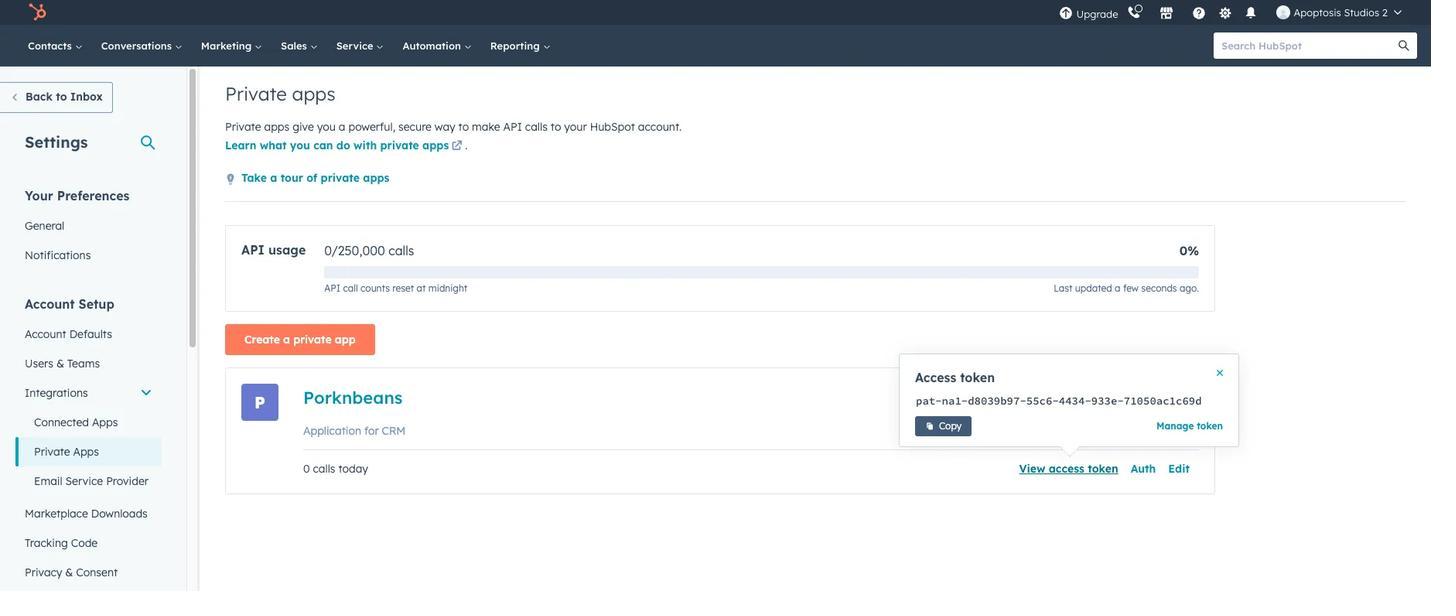 Task type: locate. For each thing, give the bounding box(es) containing it.
access
[[1049, 462, 1085, 476]]

2 vertical spatial api
[[325, 283, 341, 294]]

0 horizontal spatial calls
[[313, 462, 336, 476]]

0%
[[1180, 243, 1200, 259]]

menu
[[1058, 0, 1413, 25]]

connected apps link
[[15, 408, 162, 437]]

last for last updated a few seconds ago .
[[1054, 283, 1073, 294]]

to right back on the left top of the page
[[56, 90, 67, 104]]

provider
[[106, 474, 149, 488]]

apps up what
[[264, 120, 290, 134]]

usage
[[269, 242, 306, 258]]

apoptosis studios 2
[[1294, 6, 1389, 19]]

0 vertical spatial calls
[[525, 120, 548, 134]]

0 vertical spatial apps
[[92, 416, 118, 430]]

api left usage
[[241, 242, 265, 258]]

you down "give"
[[290, 139, 310, 152]]

0 vertical spatial last
[[1054, 283, 1073, 294]]

you
[[317, 120, 336, 134], [290, 139, 310, 152]]

2 vertical spatial private
[[293, 333, 332, 347]]

0 horizontal spatial token
[[961, 370, 996, 385]]

token
[[961, 370, 996, 385], [1198, 420, 1224, 432], [1088, 462, 1119, 476]]

calls up reset
[[389, 243, 414, 259]]

tour
[[281, 171, 303, 185]]

a left tour
[[270, 171, 277, 185]]

a inside button
[[283, 333, 290, 347]]

ago
[[1180, 283, 1198, 294]]

to right way on the top left
[[459, 120, 469, 134]]

30,
[[1157, 389, 1172, 403]]

do
[[337, 139, 350, 152]]

api call counts reset at midnight
[[325, 283, 468, 294]]

0 calls today
[[303, 462, 368, 476]]

of
[[307, 171, 318, 185]]

private left 'app'
[[293, 333, 332, 347]]

1 vertical spatial service
[[65, 474, 103, 488]]

calls right 0
[[313, 462, 336, 476]]

0 vertical spatial &
[[56, 357, 64, 371]]

private for private apps give you a powerful, secure way to make api calls to your hubspot account.
[[225, 120, 261, 134]]

2 vertical spatial private
[[34, 445, 70, 459]]

2 horizontal spatial to
[[551, 120, 561, 134]]

edit link
[[1169, 462, 1190, 476]]

consent
[[76, 566, 118, 580]]

powerful,
[[349, 120, 396, 134]]

0 vertical spatial you
[[317, 120, 336, 134]]

1 vertical spatial &
[[65, 566, 73, 580]]

0 horizontal spatial service
[[65, 474, 103, 488]]

api left call
[[325, 283, 341, 294]]

1 vertical spatial api
[[241, 242, 265, 258]]

2 horizontal spatial api
[[504, 120, 522, 134]]

settings image
[[1219, 7, 1233, 21]]

a right the create
[[283, 333, 290, 347]]

& for users
[[56, 357, 64, 371]]

api usage
[[241, 242, 306, 258]]

1 horizontal spatial calls
[[389, 243, 414, 259]]

2 vertical spatial token
[[1088, 462, 1119, 476]]

0/250,000
[[325, 243, 385, 259]]

private inside button
[[293, 333, 332, 347]]

0 vertical spatial private
[[225, 82, 287, 105]]

learn
[[225, 139, 256, 152]]

counts
[[361, 283, 390, 294]]

1 vertical spatial private
[[225, 120, 261, 134]]

help image
[[1193, 7, 1207, 21]]

1 vertical spatial token
[[1198, 420, 1224, 432]]

access token
[[916, 370, 996, 385]]

1 horizontal spatial you
[[317, 120, 336, 134]]

1 horizontal spatial to
[[459, 120, 469, 134]]

& right privacy
[[65, 566, 73, 580]]

api right make
[[504, 120, 522, 134]]

edit
[[1169, 462, 1190, 476]]

calling icon image
[[1128, 6, 1142, 20]]

marketing link
[[192, 25, 272, 67]]

1 vertical spatial last
[[1064, 389, 1086, 403]]

notifications button
[[1239, 0, 1265, 25]]

0 vertical spatial account
[[25, 296, 75, 312]]

& right users
[[56, 357, 64, 371]]

2 vertical spatial calls
[[313, 462, 336, 476]]

integrations
[[25, 386, 88, 400]]

at
[[417, 283, 426, 294]]

private down secure
[[380, 139, 419, 152]]

defaults
[[69, 327, 112, 341]]

1 vertical spatial .
[[1198, 283, 1200, 294]]

calling icon button
[[1122, 2, 1148, 22]]

p
[[255, 392, 265, 413]]

&
[[56, 357, 64, 371], [65, 566, 73, 580]]

marketing
[[201, 39, 255, 52]]

marketplace downloads
[[25, 507, 148, 521]]

manage token
[[1157, 420, 1224, 432]]

1 vertical spatial account
[[25, 327, 66, 341]]

account up account defaults
[[25, 296, 75, 312]]

apps up "private apps" link
[[92, 416, 118, 430]]

0 vertical spatial .
[[465, 139, 468, 152]]

to left the your at the top of page
[[551, 120, 561, 134]]

last left the changed
[[1064, 389, 1086, 403]]

account setup element
[[15, 296, 162, 591]]

reporting
[[491, 39, 543, 52]]

0 vertical spatial service
[[336, 39, 377, 52]]

1 horizontal spatial token
[[1088, 462, 1119, 476]]

take a tour of private apps button
[[225, 169, 390, 189]]

users & teams
[[25, 357, 100, 371]]

Search HubSpot search field
[[1214, 33, 1404, 59]]

private inside 'button'
[[321, 171, 360, 185]]

account.
[[638, 120, 682, 134]]

users & teams link
[[15, 349, 162, 378]]

account for account defaults
[[25, 327, 66, 341]]

today
[[339, 462, 368, 476]]

midnight
[[429, 283, 468, 294]]

menu containing apoptosis studios 2
[[1058, 0, 1413, 25]]

apps for connected apps
[[92, 416, 118, 430]]

private right of on the left top of the page
[[321, 171, 360, 185]]

back to inbox
[[26, 90, 103, 104]]

contacts link
[[19, 25, 92, 67]]

1 horizontal spatial &
[[65, 566, 73, 580]]

token for manage token
[[1198, 420, 1224, 432]]

tara schultz image
[[1277, 5, 1291, 19]]

0 horizontal spatial &
[[56, 357, 64, 371]]

account inside account defaults link
[[25, 327, 66, 341]]

2 account from the top
[[25, 327, 66, 341]]

0/250,000 calls
[[325, 243, 414, 259]]

account
[[25, 296, 75, 312], [25, 327, 66, 341]]

conversations link
[[92, 25, 192, 67]]

private
[[380, 139, 419, 152], [321, 171, 360, 185], [293, 333, 332, 347]]

account defaults link
[[15, 320, 162, 349]]

connected apps
[[34, 416, 118, 430]]

hubspot link
[[19, 3, 58, 22]]

upgrade image
[[1060, 7, 1074, 21]]

0 horizontal spatial api
[[241, 242, 265, 258]]

private inside account setup element
[[34, 445, 70, 459]]

notifications image
[[1245, 7, 1259, 21]]

private down marketing link
[[225, 82, 287, 105]]

auth
[[1131, 462, 1157, 476]]

apps down way on the top left
[[423, 139, 449, 152]]

calls left the your at the top of page
[[525, 120, 548, 134]]

can
[[314, 139, 333, 152]]

you up "can"
[[317, 120, 336, 134]]

api
[[504, 120, 522, 134], [241, 242, 265, 258], [325, 283, 341, 294]]

. down 0%
[[1198, 283, 1200, 294]]

private up learn on the top left of the page
[[225, 120, 261, 134]]

apps for private apps
[[73, 445, 99, 459]]

private up email
[[34, 445, 70, 459]]

last for last changed oct 30, 2023
[[1064, 389, 1086, 403]]

a left few
[[1115, 283, 1121, 294]]

apps up "give"
[[292, 82, 336, 105]]

0 vertical spatial api
[[504, 120, 522, 134]]

2 horizontal spatial token
[[1198, 420, 1224, 432]]

1 vertical spatial apps
[[73, 445, 99, 459]]

1 vertical spatial private
[[321, 171, 360, 185]]

. right link opens in a new window icon
[[465, 139, 468, 152]]

1 vertical spatial calls
[[389, 243, 414, 259]]

1 account from the top
[[25, 296, 75, 312]]

apps down connected apps link
[[73, 445, 99, 459]]

manage token link
[[1157, 420, 1224, 433]]

users
[[25, 357, 53, 371]]

apps
[[92, 416, 118, 430], [73, 445, 99, 459]]

0 vertical spatial token
[[961, 370, 996, 385]]

1 horizontal spatial api
[[325, 283, 341, 294]]

1 horizontal spatial .
[[1198, 283, 1200, 294]]

upgrade
[[1077, 7, 1119, 20]]

reset
[[393, 283, 414, 294]]

secure
[[399, 120, 432, 134]]

last left updated
[[1054, 283, 1073, 294]]

your
[[564, 120, 587, 134]]

link opens in a new window image
[[452, 141, 463, 152]]

service down "private apps" link
[[65, 474, 103, 488]]

& for privacy
[[65, 566, 73, 580]]

2023
[[1175, 389, 1200, 403]]

0 horizontal spatial .
[[465, 139, 468, 152]]

1 vertical spatial you
[[290, 139, 310, 152]]

None text field
[[916, 392, 1224, 410]]

account up users
[[25, 327, 66, 341]]

your
[[25, 188, 53, 204]]

service right 'sales' link at top
[[336, 39, 377, 52]]

apps down with
[[363, 171, 390, 185]]



Task type: describe. For each thing, give the bounding box(es) containing it.
for
[[365, 424, 379, 438]]

automation link
[[394, 25, 481, 67]]

crm
[[382, 424, 406, 438]]

reporting link
[[481, 25, 560, 67]]

calls for 0 calls today
[[313, 462, 336, 476]]

few
[[1124, 283, 1139, 294]]

0
[[303, 462, 310, 476]]

downloads
[[91, 507, 148, 521]]

service link
[[327, 25, 394, 67]]

porknbeans link
[[303, 387, 403, 409]]

copy
[[940, 420, 962, 432]]

link opens in a new window image
[[452, 138, 463, 156]]

2
[[1383, 6, 1389, 19]]

what
[[260, 139, 287, 152]]

privacy & consent link
[[15, 558, 162, 587]]

api for api usage
[[241, 242, 265, 258]]

marketplace downloads link
[[15, 499, 162, 529]]

seconds
[[1142, 283, 1178, 294]]

copy button
[[916, 416, 972, 437]]

create a private app
[[245, 333, 356, 347]]

with
[[354, 139, 377, 152]]

teams
[[67, 357, 100, 371]]

take a tour of private apps
[[241, 171, 390, 185]]

email
[[34, 474, 62, 488]]

back to inbox link
[[0, 82, 113, 113]]

calls for 0/250,000 calls
[[389, 243, 414, 259]]

a inside 'button'
[[270, 171, 277, 185]]

learn what you can do with private apps
[[225, 139, 449, 152]]

create
[[245, 333, 280, 347]]

token inside button
[[1088, 462, 1119, 476]]

close image
[[1218, 370, 1224, 376]]

marketplaces button
[[1151, 0, 1184, 25]]

porknbeans
[[303, 387, 403, 409]]

integrations button
[[15, 378, 162, 408]]

general
[[25, 219, 64, 233]]

studios
[[1345, 6, 1380, 19]]

application
[[303, 424, 361, 438]]

email service provider
[[34, 474, 149, 488]]

hubspot image
[[28, 3, 46, 22]]

private for private apps
[[225, 82, 287, 105]]

inbox
[[70, 90, 103, 104]]

privacy
[[25, 566, 62, 580]]

tracking code
[[25, 536, 98, 550]]

account defaults
[[25, 327, 112, 341]]

search image
[[1399, 40, 1410, 51]]

1 horizontal spatial service
[[336, 39, 377, 52]]

auth link
[[1131, 462, 1157, 476]]

general link
[[15, 211, 162, 241]]

view
[[1020, 462, 1046, 476]]

hubspot
[[590, 120, 635, 134]]

access
[[916, 370, 957, 385]]

private apps
[[34, 445, 99, 459]]

updated
[[1076, 283, 1113, 294]]

changed
[[1089, 389, 1133, 403]]

account setup
[[25, 296, 114, 312]]

token for access token
[[961, 370, 996, 385]]

your preferences
[[25, 188, 130, 204]]

setup
[[79, 296, 114, 312]]

oct
[[1136, 389, 1154, 403]]

private for private apps
[[34, 445, 70, 459]]

0 horizontal spatial you
[[290, 139, 310, 152]]

contacts
[[28, 39, 75, 52]]

manage
[[1157, 420, 1195, 432]]

view access token
[[1020, 462, 1119, 476]]

marketplaces image
[[1161, 7, 1175, 21]]

2 horizontal spatial calls
[[525, 120, 548, 134]]

settings
[[25, 132, 88, 152]]

privacy & consent
[[25, 566, 118, 580]]

private apps link
[[15, 437, 162, 467]]

a up do
[[339, 120, 346, 134]]

last changed oct 30, 2023
[[1064, 389, 1200, 403]]

take
[[241, 171, 267, 185]]

notifications
[[25, 248, 91, 262]]

marketplace
[[25, 507, 88, 521]]

private apps
[[225, 82, 336, 105]]

private apps give you a powerful, secure way to make api calls to your hubspot account.
[[225, 120, 682, 134]]

way
[[435, 120, 456, 134]]

search button
[[1392, 33, 1418, 59]]

last updated a few seconds ago .
[[1054, 283, 1200, 294]]

give
[[293, 120, 314, 134]]

learn what you can do with private apps link
[[225, 138, 465, 156]]

service inside account setup element
[[65, 474, 103, 488]]

your preferences element
[[15, 187, 162, 270]]

view access token button
[[1020, 460, 1119, 478]]

apps inside 'button'
[[363, 171, 390, 185]]

tracking code link
[[15, 529, 162, 558]]

preferences
[[57, 188, 130, 204]]

api for api call counts reset at midnight
[[325, 283, 341, 294]]

account for account setup
[[25, 296, 75, 312]]

0 vertical spatial private
[[380, 139, 419, 152]]

app
[[335, 333, 356, 347]]

call
[[343, 283, 358, 294]]

application for crm
[[303, 424, 406, 438]]

0 horizontal spatial to
[[56, 90, 67, 104]]



Task type: vqa. For each thing, say whether or not it's contained in the screenshot.
Create a private app button
yes



